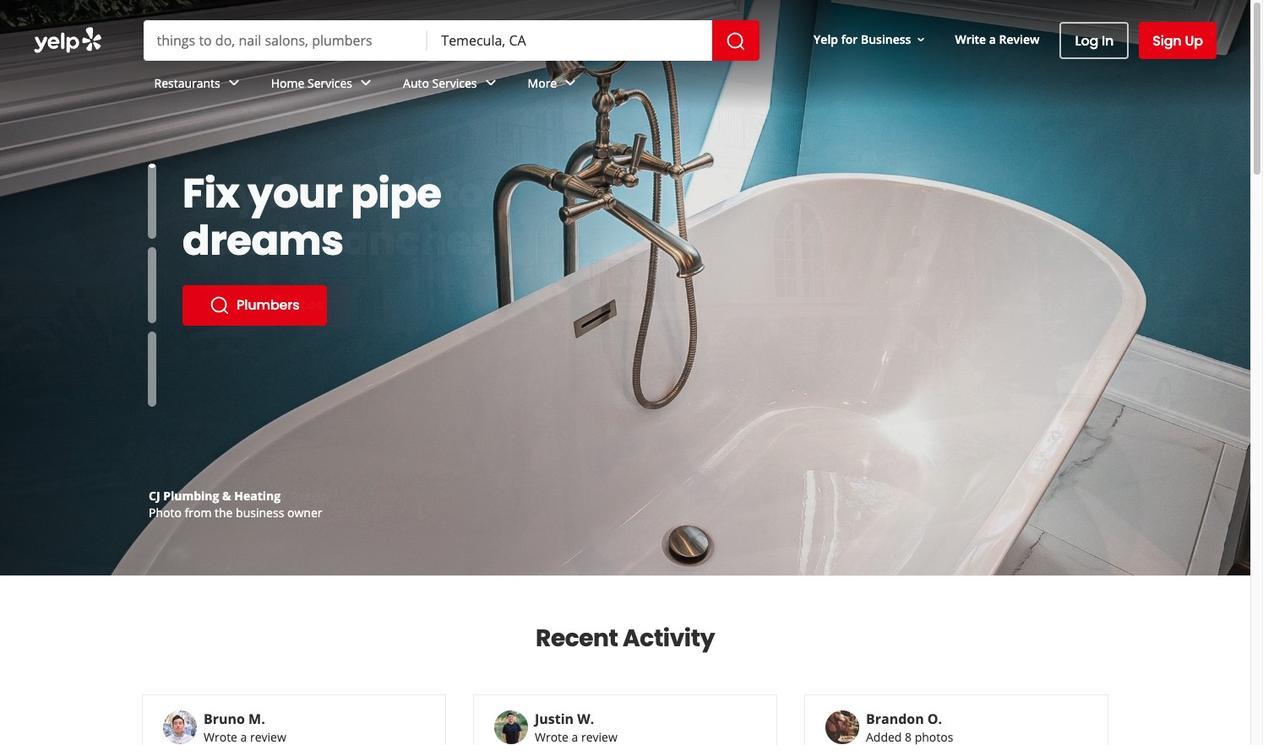 Task type: locate. For each thing, give the bounding box(es) containing it.
tree services
[[237, 296, 323, 315]]

Find text field
[[157, 31, 414, 50]]

explore recent activity section section
[[128, 577, 1122, 746]]

services right home
[[308, 75, 352, 91]]

24 chevron down v2 image inside more link
[[560, 73, 581, 93]]

services right auto
[[432, 75, 477, 91]]

landscape
[[198, 488, 261, 504]]

recent activity
[[536, 623, 715, 656]]

m. right bruno
[[248, 710, 265, 729]]

0 horizontal spatial none field
[[157, 31, 414, 50]]

owner
[[287, 505, 322, 521]]

24 chevron down v2 image right auto services
[[480, 73, 501, 93]]

24 search v2 image for dreams
[[210, 296, 230, 316]]

o.
[[927, 710, 942, 729]]

0 horizontal spatial services
[[308, 75, 352, 91]]

1 vertical spatial m.
[[248, 710, 265, 729]]

cj
[[149, 488, 160, 504]]

1 horizontal spatial none field
[[441, 31, 699, 50]]

2 services from the left
[[432, 75, 477, 91]]

tree services link
[[182, 286, 350, 326]]

m. down the landscape
[[226, 505, 241, 521]]

a
[[989, 31, 996, 47]]

from
[[185, 505, 212, 521]]

brandon
[[866, 710, 924, 729]]

24 search v2 image inside plumbers link
[[210, 296, 230, 316]]

and
[[264, 488, 287, 504]]

log
[[1075, 31, 1098, 50]]

m.
[[226, 505, 241, 521], [248, 710, 265, 729]]

24 search v2 image for dead
[[210, 296, 230, 316]]

pipe
[[351, 166, 441, 222]]

1 none field from the left
[[157, 31, 414, 50]]

say
[[182, 166, 260, 222]]

photo of brandon o. image
[[825, 711, 859, 745]]

home services link
[[257, 61, 390, 110]]

log in button
[[1060, 22, 1129, 59]]

to
[[442, 166, 484, 222]]

photo
[[149, 505, 182, 521], [149, 505, 182, 521]]

24 search v2 image inside tree services link
[[210, 296, 230, 316]]

tim
[[201, 505, 223, 521]]

24 chevron down v2 image right the more
[[560, 73, 581, 93]]

turftim landscape and design photo by tim m.
[[149, 488, 329, 521]]

1 24 chevron down v2 image from the left
[[356, 73, 376, 93]]

write a review link
[[948, 24, 1046, 55]]

24 search v2 image
[[210, 296, 230, 316], [210, 296, 230, 316]]

0 horizontal spatial m.
[[226, 505, 241, 521]]

activity
[[623, 623, 715, 656]]

1 24 chevron down v2 image from the left
[[224, 73, 244, 93]]

0 horizontal spatial 24 chevron down v2 image
[[224, 73, 244, 93]]

dead
[[182, 213, 289, 269]]

none field up home
[[157, 31, 414, 50]]

photo inside turftim landscape and design photo by tim m.
[[149, 505, 182, 521]]

None search field
[[0, 0, 1250, 110], [143, 20, 763, 61], [0, 0, 1250, 110], [143, 20, 763, 61]]

16 chevron down v2 image
[[914, 33, 928, 46]]

services for auto services
[[432, 75, 477, 91]]

services inside home services link
[[308, 75, 352, 91]]

m. inside explore recent activity section section
[[248, 710, 265, 729]]

1 horizontal spatial 24 chevron down v2 image
[[560, 73, 581, 93]]

m. inside turftim landscape and design photo by tim m.
[[226, 505, 241, 521]]

brandon o.
[[866, 710, 942, 729]]

sign up button
[[1139, 22, 1217, 59]]

24 chevron down v2 image inside restaurants link
[[224, 73, 244, 93]]

sign
[[1153, 31, 1182, 50]]

1 horizontal spatial m.
[[248, 710, 265, 729]]

24 chevron down v2 image left auto
[[356, 73, 376, 93]]

services inside auto services link
[[432, 75, 477, 91]]

None field
[[157, 31, 414, 50], [441, 31, 699, 50]]

24 chevron down v2 image inside home services link
[[356, 73, 376, 93]]

plumbers
[[237, 296, 300, 315]]

0 horizontal spatial 24 chevron down v2 image
[[356, 73, 376, 93]]

&
[[222, 488, 231, 504]]

say farewell to dead branches
[[182, 166, 494, 269]]

24 chevron down v2 image
[[356, 73, 376, 93], [480, 73, 501, 93]]

2 24 chevron down v2 image from the left
[[560, 73, 581, 93]]

by
[[185, 505, 198, 521]]

24 chevron down v2 image
[[224, 73, 244, 93], [560, 73, 581, 93]]

more
[[528, 75, 557, 91]]

0 vertical spatial m.
[[226, 505, 241, 521]]

1 horizontal spatial 24 chevron down v2 image
[[480, 73, 501, 93]]

1 horizontal spatial services
[[432, 75, 477, 91]]

24 chevron down v2 image right restaurants
[[224, 73, 244, 93]]

photo inside the cj plumbing & heating photo from the business owner
[[149, 505, 182, 521]]

none field up more link
[[441, 31, 699, 50]]

tree
[[237, 296, 265, 315]]

services
[[269, 296, 323, 315]]

write a review
[[955, 31, 1040, 47]]

1 services from the left
[[308, 75, 352, 91]]

your
[[248, 166, 343, 222]]

auto services link
[[390, 61, 514, 110]]

photo for cj
[[149, 505, 182, 521]]

tim m. link
[[201, 505, 241, 521]]

2 24 chevron down v2 image from the left
[[480, 73, 501, 93]]

in
[[1102, 31, 1114, 50]]

24 chevron down v2 image inside auto services link
[[480, 73, 501, 93]]

2 none field from the left
[[441, 31, 699, 50]]

services
[[308, 75, 352, 91], [432, 75, 477, 91]]

home
[[271, 75, 304, 91]]



Task type: describe. For each thing, give the bounding box(es) containing it.
up
[[1185, 31, 1203, 50]]

photo for turftim
[[149, 505, 182, 521]]

yelp for business
[[814, 31, 911, 47]]

justin w. link
[[535, 710, 594, 729]]

business
[[861, 31, 911, 47]]

none field find
[[157, 31, 414, 50]]

cj plumbing & heating link
[[149, 488, 281, 504]]

Near text field
[[441, 31, 699, 50]]

the
[[215, 505, 233, 521]]

farewell
[[268, 166, 434, 222]]

w.
[[577, 710, 594, 729]]

24 chevron down v2 image for home services
[[356, 73, 376, 93]]

photo of bruno m. image
[[163, 711, 197, 745]]

24 chevron down v2 image for restaurants
[[224, 73, 244, 93]]

bruno m.
[[204, 710, 265, 729]]

for
[[841, 31, 858, 47]]

justin
[[535, 710, 574, 729]]

photo of justin w. image
[[494, 711, 528, 745]]

dreams
[[182, 213, 343, 269]]

cj plumbing & heating photo from the business owner
[[149, 488, 322, 521]]

design
[[290, 488, 329, 504]]

services for home services
[[308, 75, 352, 91]]

log in
[[1075, 31, 1114, 50]]

fix
[[182, 166, 239, 222]]

yelp for business button
[[807, 24, 935, 55]]

bruno
[[204, 710, 245, 729]]

yelp
[[814, 31, 838, 47]]

search image
[[726, 31, 746, 51]]

business
[[236, 505, 284, 521]]

justin w.
[[535, 710, 594, 729]]

auto services
[[403, 75, 477, 91]]

plumbers link
[[182, 286, 327, 326]]

sign up
[[1153, 31, 1203, 50]]

write
[[955, 31, 986, 47]]

brandon o. link
[[866, 710, 942, 729]]

heating
[[234, 488, 281, 504]]

24 chevron down v2 image for more
[[560, 73, 581, 93]]

plumbing
[[163, 488, 219, 504]]

branches
[[297, 213, 494, 269]]

home services
[[271, 75, 352, 91]]

restaurants link
[[141, 61, 257, 110]]

more link
[[514, 61, 594, 110]]

business categories element
[[141, 61, 1217, 110]]

explore banner section banner
[[0, 0, 1250, 576]]

turftim
[[149, 488, 195, 504]]

recent
[[536, 623, 618, 656]]

turftim landscape and design link
[[149, 488, 329, 504]]

bruno m. link
[[204, 710, 265, 729]]

fix your pipe dreams
[[182, 166, 441, 269]]

24 chevron down v2 image for auto services
[[480, 73, 501, 93]]

auto
[[403, 75, 429, 91]]

none field 'near'
[[441, 31, 699, 50]]

restaurants
[[154, 75, 220, 91]]

review
[[999, 31, 1040, 47]]



Task type: vqa. For each thing, say whether or not it's contained in the screenshot.
Brandon O.
yes



